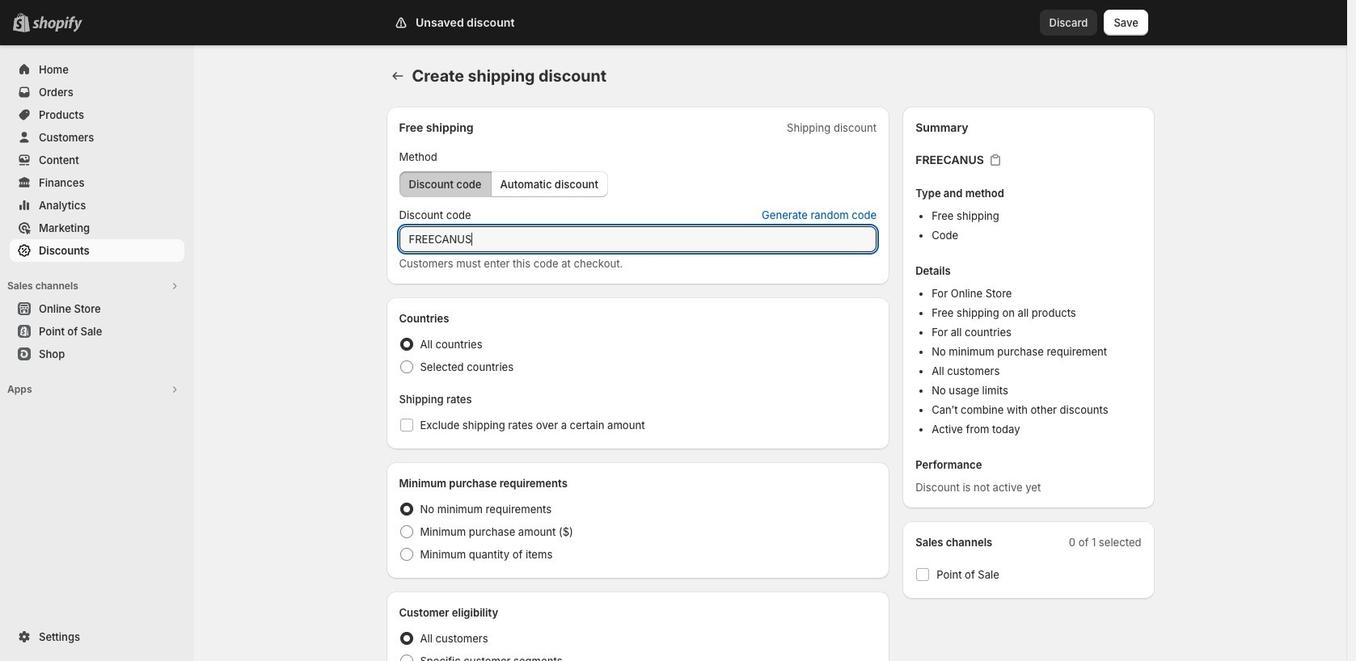 Task type: vqa. For each thing, say whether or not it's contained in the screenshot.
'Shopify' image
yes



Task type: locate. For each thing, give the bounding box(es) containing it.
shopify image
[[32, 16, 82, 32]]

None text field
[[399, 226, 877, 252]]



